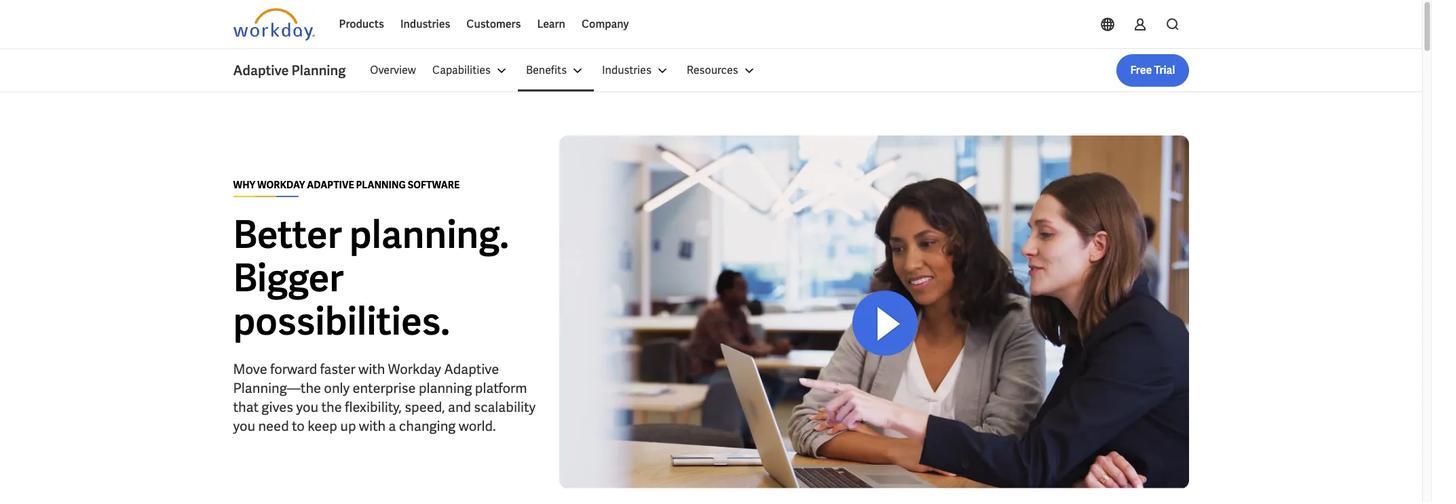 Task type: locate. For each thing, give the bounding box(es) containing it.
adaptive up "planning"
[[444, 361, 499, 379]]

planning left software
[[356, 179, 406, 192]]

planning down products "dropdown button"
[[292, 62, 346, 79]]

adaptive
[[233, 62, 289, 79], [307, 179, 354, 192], [444, 361, 499, 379]]

workday adaptive planning software. image
[[559, 136, 1189, 490]]

0 vertical spatial industries
[[400, 17, 450, 31]]

adaptive planning
[[233, 62, 346, 79]]

speed,
[[405, 399, 445, 417]]

adaptive down go to the homepage image
[[233, 62, 289, 79]]

only
[[324, 380, 350, 398]]

you up the "to"
[[296, 399, 318, 417]]

why
[[233, 179, 255, 192]]

that
[[233, 399, 259, 417]]

industries down company dropdown button
[[602, 63, 651, 77]]

list
[[362, 54, 1189, 87]]

company
[[582, 17, 629, 31]]

with down 'flexibility,'
[[359, 418, 386, 436]]

0 horizontal spatial adaptive
[[233, 62, 289, 79]]

you down the that
[[233, 418, 255, 436]]

with up enterprise
[[358, 361, 385, 379]]

better planning. bigger possibilities.
[[233, 211, 509, 347]]

move
[[233, 361, 267, 379]]

benefits
[[526, 63, 567, 77]]

free
[[1130, 63, 1152, 77]]

0 vertical spatial you
[[296, 399, 318, 417]]

customers
[[467, 17, 521, 31]]

overview link
[[362, 54, 424, 87]]

workday up enterprise
[[388, 361, 441, 379]]

you
[[296, 399, 318, 417], [233, 418, 255, 436]]

better
[[233, 211, 342, 260]]

industries up overview
[[400, 17, 450, 31]]

platform
[[475, 380, 527, 398]]

1 vertical spatial adaptive
[[307, 179, 354, 192]]

0 horizontal spatial you
[[233, 418, 255, 436]]

customers button
[[458, 8, 529, 41]]

need
[[258, 418, 289, 436]]

scalability
[[474, 399, 536, 417]]

trial
[[1154, 63, 1175, 77]]

0 horizontal spatial workday
[[257, 179, 305, 192]]

1 vertical spatial workday
[[388, 361, 441, 379]]

1 horizontal spatial planning
[[356, 179, 406, 192]]

adaptive up better
[[307, 179, 354, 192]]

planning.
[[349, 211, 509, 260]]

1 horizontal spatial you
[[296, 399, 318, 417]]

planning
[[292, 62, 346, 79], [356, 179, 406, 192]]

software
[[408, 179, 460, 192]]

resources
[[687, 63, 738, 77]]

list containing overview
[[362, 54, 1189, 87]]

planning—the
[[233, 380, 321, 398]]

2 vertical spatial adaptive
[[444, 361, 499, 379]]

industries
[[400, 17, 450, 31], [602, 63, 651, 77]]

adaptive inside move forward faster with workday adaptive planning—the only enterprise planning platform that gives you the flexibility, speed, and scalability you need to keep up with a changing world.
[[444, 361, 499, 379]]

workday right the why
[[257, 179, 305, 192]]

0 vertical spatial with
[[358, 361, 385, 379]]

keep
[[308, 418, 337, 436]]

0 vertical spatial planning
[[292, 62, 346, 79]]

adaptive planning link
[[233, 61, 362, 80]]

1 vertical spatial industries
[[602, 63, 651, 77]]

forward
[[270, 361, 317, 379]]

the
[[321, 399, 342, 417]]

go to the homepage image
[[233, 8, 315, 41]]

up
[[340, 418, 356, 436]]

2 horizontal spatial adaptive
[[444, 361, 499, 379]]

workday
[[257, 179, 305, 192], [388, 361, 441, 379]]

0 horizontal spatial industries
[[400, 17, 450, 31]]

free trial link
[[1117, 54, 1189, 87]]

menu
[[362, 54, 765, 87]]

with
[[358, 361, 385, 379], [359, 418, 386, 436]]

0 vertical spatial workday
[[257, 179, 305, 192]]

1 horizontal spatial workday
[[388, 361, 441, 379]]

bigger
[[233, 254, 344, 304]]

1 horizontal spatial industries
[[602, 63, 651, 77]]



Task type: describe. For each thing, give the bounding box(es) containing it.
products button
[[331, 8, 392, 41]]

overview
[[370, 63, 416, 77]]

industries inside industries dropdown button
[[400, 17, 450, 31]]

changing
[[399, 418, 456, 436]]

learn button
[[529, 8, 573, 41]]

world.
[[459, 418, 496, 436]]

free trial
[[1130, 63, 1175, 77]]

learn
[[537, 17, 565, 31]]

industries button
[[392, 8, 458, 41]]

capabilities
[[432, 63, 491, 77]]

capabilities button
[[424, 54, 518, 87]]

1 vertical spatial with
[[359, 418, 386, 436]]

faster
[[320, 361, 355, 379]]

enterprise
[[353, 380, 416, 398]]

products
[[339, 17, 384, 31]]

menu containing overview
[[362, 54, 765, 87]]

0 horizontal spatial planning
[[292, 62, 346, 79]]

move forward faster with workday adaptive planning—the only enterprise planning platform that gives you the flexibility, speed, and scalability you need to keep up with a changing world.
[[233, 361, 536, 436]]

industries button
[[594, 54, 679, 87]]

possibilities.
[[233, 297, 450, 347]]

flexibility,
[[345, 399, 402, 417]]

industries inside industries popup button
[[602, 63, 651, 77]]

resources button
[[679, 54, 765, 87]]

1 vertical spatial you
[[233, 418, 255, 436]]

0 vertical spatial adaptive
[[233, 62, 289, 79]]

and
[[448, 399, 471, 417]]

1 horizontal spatial adaptive
[[307, 179, 354, 192]]

why workday adaptive planning software
[[233, 179, 460, 192]]

workday inside move forward faster with workday adaptive planning—the only enterprise planning platform that gives you the flexibility, speed, and scalability you need to keep up with a changing world.
[[388, 361, 441, 379]]

planning
[[419, 380, 472, 398]]

benefits button
[[518, 54, 594, 87]]

company button
[[573, 8, 637, 41]]

a
[[389, 418, 396, 436]]

gives
[[262, 399, 293, 417]]

1 vertical spatial planning
[[356, 179, 406, 192]]

to
[[292, 418, 305, 436]]



Task type: vqa. For each thing, say whether or not it's contained in the screenshot.
Adaptive Planning link
yes



